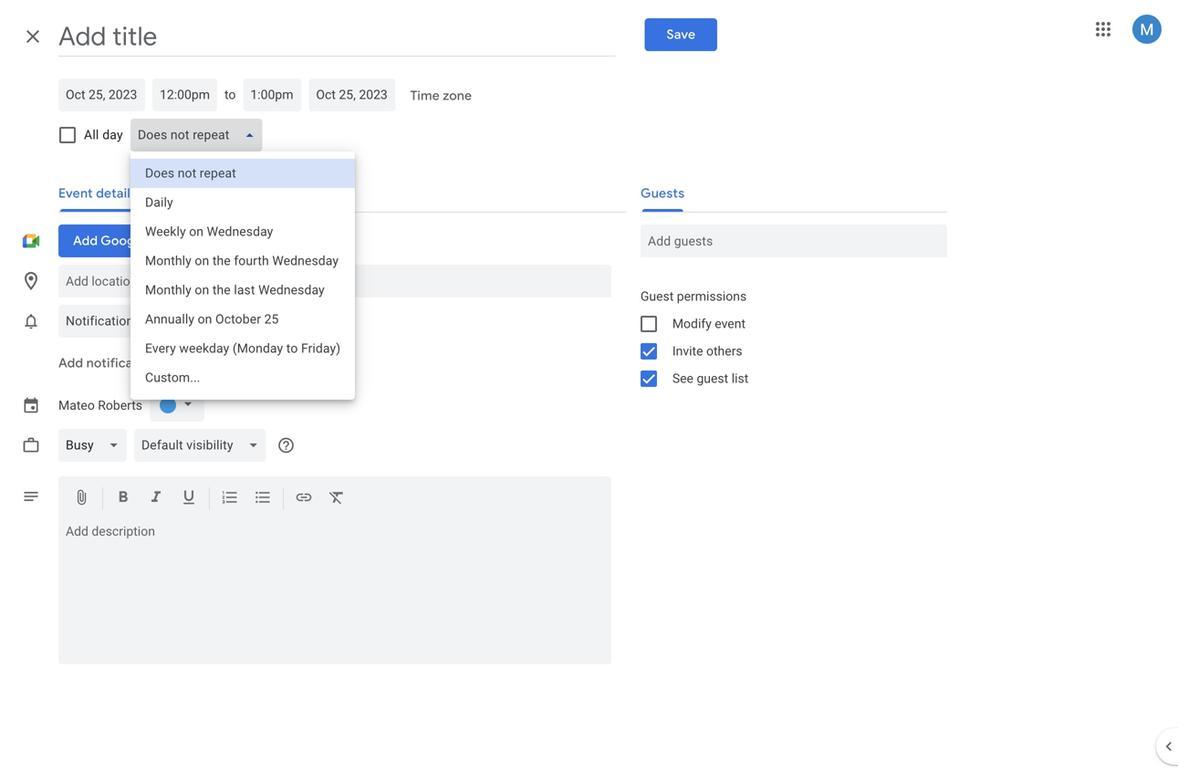 Task type: locate. For each thing, give the bounding box(es) containing it.
None field
[[130, 119, 269, 151], [58, 305, 174, 338], [58, 429, 134, 462], [134, 429, 273, 462], [130, 119, 269, 151], [58, 305, 174, 338], [58, 429, 134, 462], [134, 429, 273, 462]]

formatting options toolbar
[[58, 476, 611, 521]]

modify event
[[672, 316, 746, 331]]

to
[[224, 87, 236, 102]]

save
[[666, 26, 695, 43]]

all
[[84, 127, 99, 142]]

30 minutes before element
[[58, 301, 363, 341]]

monthly on the fourth wednesday option
[[130, 246, 355, 276]]

bold image
[[114, 488, 132, 510]]

Guests text field
[[648, 224, 940, 257]]

guest
[[697, 371, 728, 386]]

mateo roberts
[[58, 398, 142, 413]]

mateo
[[58, 398, 95, 413]]

underline image
[[180, 488, 198, 510]]

daily option
[[130, 188, 355, 217]]

list
[[732, 371, 749, 386]]

Start date text field
[[66, 84, 138, 106]]

roberts
[[98, 398, 142, 413]]

does not repeat option
[[130, 159, 355, 188]]

group containing guest permissions
[[626, 283, 947, 392]]

Start time text field
[[160, 84, 210, 106]]

all day
[[84, 127, 123, 142]]

Description text field
[[58, 524, 611, 661]]

group
[[626, 283, 947, 392]]

save button
[[645, 18, 717, 51]]

add notification
[[58, 355, 156, 371]]



Task type: vqa. For each thing, say whether or not it's contained in the screenshot.
list
yes



Task type: describe. For each thing, give the bounding box(es) containing it.
remove formatting image
[[328, 488, 346, 510]]

day
[[102, 127, 123, 142]]

notification
[[86, 355, 156, 371]]

End time text field
[[250, 84, 294, 106]]

modify
[[672, 316, 712, 331]]

Title text field
[[58, 16, 615, 57]]

add notification button
[[51, 341, 164, 385]]

custom... option
[[130, 363, 355, 392]]

see
[[672, 371, 694, 386]]

permissions
[[677, 289, 747, 304]]

every weekday (monday to friday) option
[[130, 334, 355, 363]]

guest
[[640, 289, 674, 304]]

others
[[706, 344, 742, 359]]

annually on october 25 option
[[130, 305, 355, 334]]

italic image
[[147, 488, 165, 510]]

zone
[[443, 88, 472, 104]]

weekly on wednesday option
[[130, 217, 355, 246]]

see guest list
[[672, 371, 749, 386]]

invite
[[672, 344, 703, 359]]

monthly on the last wednesday option
[[130, 276, 355, 305]]

bulleted list image
[[254, 488, 272, 510]]

time zone button
[[403, 79, 479, 112]]

time zone
[[410, 88, 472, 104]]

Minutes in advance for notification number field
[[181, 305, 225, 338]]

End date text field
[[316, 84, 388, 106]]

numbered list image
[[221, 488, 239, 510]]

time
[[410, 88, 440, 104]]

recurrence list box
[[130, 151, 355, 400]]

invite others
[[672, 344, 742, 359]]

event
[[715, 316, 746, 331]]

guest permissions
[[640, 289, 747, 304]]

Location text field
[[66, 265, 604, 297]]

add
[[58, 355, 83, 371]]

insert link image
[[295, 488, 313, 510]]



